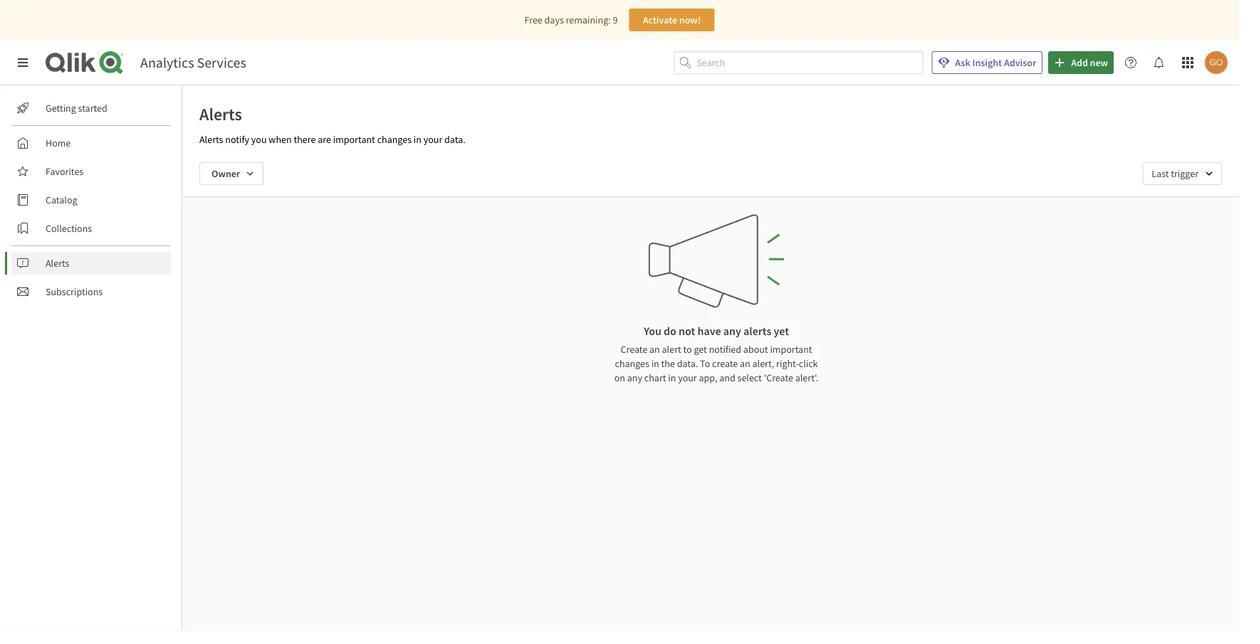 Task type: vqa. For each thing, say whether or not it's contained in the screenshot.
Add new Dropdown Button
yes



Task type: describe. For each thing, give the bounding box(es) containing it.
do
[[664, 324, 677, 338]]

and
[[720, 372, 736, 385]]

0 vertical spatial data.
[[445, 133, 466, 146]]

yet
[[774, 324, 789, 338]]

notify
[[225, 133, 249, 146]]

favorites link
[[11, 160, 171, 183]]

0 vertical spatial an
[[650, 343, 660, 356]]

2 horizontal spatial in
[[668, 372, 676, 385]]

0 vertical spatial any
[[724, 324, 742, 338]]

searchbar element
[[674, 51, 923, 74]]

alert
[[662, 343, 682, 356]]

activate
[[643, 14, 678, 26]]

days
[[545, 14, 564, 26]]

alerts
[[744, 324, 772, 338]]

getting started link
[[11, 97, 171, 120]]

new
[[1090, 56, 1108, 69]]

alert,
[[753, 358, 775, 370]]

create
[[621, 343, 648, 356]]

have
[[698, 324, 721, 338]]

navigation pane element
[[0, 91, 182, 309]]

analytics
[[140, 54, 194, 72]]

to
[[700, 358, 710, 370]]

are
[[318, 133, 331, 146]]

ask insight advisor
[[956, 56, 1037, 69]]

you
[[251, 133, 267, 146]]

1 vertical spatial an
[[740, 358, 751, 370]]

add new button
[[1049, 51, 1114, 74]]

data. inside you do not have any alerts yet create an alert to get notified about important changes in the data. to create an alert, right-click on any chart in your app, and select 'create alert'.
[[677, 358, 698, 370]]

alerts notify you when there are important changes in your data.
[[199, 133, 466, 146]]

activate now! link
[[629, 9, 715, 31]]

close sidebar menu image
[[17, 57, 28, 68]]

alerts inside navigation pane element
[[46, 257, 69, 270]]

you
[[644, 324, 662, 338]]

subscriptions link
[[11, 281, 171, 303]]

catalog
[[46, 194, 77, 207]]

1 vertical spatial in
[[652, 358, 660, 370]]

catalog link
[[11, 189, 171, 212]]

to
[[684, 343, 692, 356]]

subscriptions
[[46, 286, 103, 298]]

your inside you do not have any alerts yet create an alert to get notified about important changes in the data. to create an alert, right-click on any chart in your app, and select 'create alert'.
[[678, 372, 697, 385]]

0 horizontal spatial changes
[[377, 133, 412, 146]]

owner
[[212, 167, 240, 180]]

advisor
[[1004, 56, 1037, 69]]

select
[[738, 372, 762, 385]]

free days remaining: 9
[[525, 14, 618, 26]]

on
[[615, 372, 625, 385]]

analytics services element
[[140, 54, 246, 72]]

getting
[[46, 102, 76, 115]]

you do not have any alerts yet create an alert to get notified about important changes in the data. to create an alert, right-click on any chart in your app, and select 'create alert'.
[[615, 324, 819, 385]]



Task type: locate. For each thing, give the bounding box(es) containing it.
services
[[197, 54, 246, 72]]

free
[[525, 14, 543, 26]]

click
[[799, 358, 818, 370]]

1 horizontal spatial any
[[724, 324, 742, 338]]

data.
[[445, 133, 466, 146], [677, 358, 698, 370]]

changes right are on the top left of the page
[[377, 133, 412, 146]]

1 vertical spatial important
[[770, 343, 813, 356]]

there
[[294, 133, 316, 146]]

1 horizontal spatial your
[[678, 372, 697, 385]]

when
[[269, 133, 292, 146]]

chart
[[645, 372, 666, 385]]

1 vertical spatial changes
[[615, 358, 650, 370]]

your
[[424, 133, 443, 146], [678, 372, 697, 385]]

Last trigger field
[[1143, 162, 1222, 185]]

1 horizontal spatial changes
[[615, 358, 650, 370]]

any right 'on'
[[627, 372, 643, 385]]

notified
[[709, 343, 742, 356]]

0 horizontal spatial important
[[333, 133, 375, 146]]

an
[[650, 343, 660, 356], [740, 358, 751, 370]]

important
[[333, 133, 375, 146], [770, 343, 813, 356]]

in
[[414, 133, 422, 146], [652, 358, 660, 370], [668, 372, 676, 385]]

1 horizontal spatial data.
[[677, 358, 698, 370]]

app,
[[699, 372, 718, 385]]

insight
[[973, 56, 1002, 69]]

remaining:
[[566, 14, 611, 26]]

alerts link
[[11, 252, 171, 275]]

add new
[[1072, 56, 1108, 69]]

now!
[[680, 14, 701, 26]]

favorites
[[46, 165, 84, 178]]

0 horizontal spatial any
[[627, 372, 643, 385]]

last
[[1152, 167, 1169, 180]]

last trigger
[[1152, 167, 1199, 180]]

1 horizontal spatial an
[[740, 358, 751, 370]]

2 vertical spatial in
[[668, 372, 676, 385]]

alerts up notify
[[199, 103, 242, 125]]

owner button
[[199, 162, 264, 185]]

Search text field
[[697, 51, 923, 74]]

trigger
[[1171, 167, 1199, 180]]

any up notified
[[724, 324, 742, 338]]

gary orlando image
[[1205, 51, 1228, 74]]

0 horizontal spatial your
[[424, 133, 443, 146]]

collections link
[[11, 217, 171, 240]]

0 horizontal spatial in
[[414, 133, 422, 146]]

9
[[613, 14, 618, 26]]

0 vertical spatial important
[[333, 133, 375, 146]]

not
[[679, 324, 695, 338]]

changes
[[377, 133, 412, 146], [615, 358, 650, 370]]

alerts
[[199, 103, 242, 125], [199, 133, 223, 146], [46, 257, 69, 270]]

'create
[[764, 372, 794, 385]]

create
[[712, 358, 738, 370]]

important right are on the top left of the page
[[333, 133, 375, 146]]

activate now!
[[643, 14, 701, 26]]

alert'.
[[796, 372, 819, 385]]

add
[[1072, 56, 1088, 69]]

0 horizontal spatial an
[[650, 343, 660, 356]]

the
[[662, 358, 675, 370]]

2 vertical spatial alerts
[[46, 257, 69, 270]]

started
[[78, 102, 107, 115]]

collections
[[46, 222, 92, 235]]

analytics services
[[140, 54, 246, 72]]

ask
[[956, 56, 971, 69]]

home
[[46, 137, 71, 150]]

important inside you do not have any alerts yet create an alert to get notified about important changes in the data. to create an alert, right-click on any chart in your app, and select 'create alert'.
[[770, 343, 813, 356]]

1 vertical spatial data.
[[677, 358, 698, 370]]

0 vertical spatial alerts
[[199, 103, 242, 125]]

home link
[[11, 132, 171, 155]]

ask insight advisor button
[[932, 51, 1043, 74]]

0 vertical spatial your
[[424, 133, 443, 146]]

alerts left notify
[[199, 133, 223, 146]]

about
[[744, 343, 768, 356]]

an left alert
[[650, 343, 660, 356]]

get
[[694, 343, 707, 356]]

right-
[[777, 358, 799, 370]]

filters region
[[182, 151, 1240, 197]]

1 horizontal spatial important
[[770, 343, 813, 356]]

changes down create
[[615, 358, 650, 370]]

any
[[724, 324, 742, 338], [627, 372, 643, 385]]

an up select at the bottom of page
[[740, 358, 751, 370]]

changes inside you do not have any alerts yet create an alert to get notified about important changes in the data. to create an alert, right-click on any chart in your app, and select 'create alert'.
[[615, 358, 650, 370]]

1 vertical spatial alerts
[[199, 133, 223, 146]]

getting started
[[46, 102, 107, 115]]

1 horizontal spatial in
[[652, 358, 660, 370]]

0 vertical spatial changes
[[377, 133, 412, 146]]

0 vertical spatial in
[[414, 133, 422, 146]]

1 vertical spatial your
[[678, 372, 697, 385]]

1 vertical spatial any
[[627, 372, 643, 385]]

alerts up subscriptions
[[46, 257, 69, 270]]

important up the right-
[[770, 343, 813, 356]]

0 horizontal spatial data.
[[445, 133, 466, 146]]



